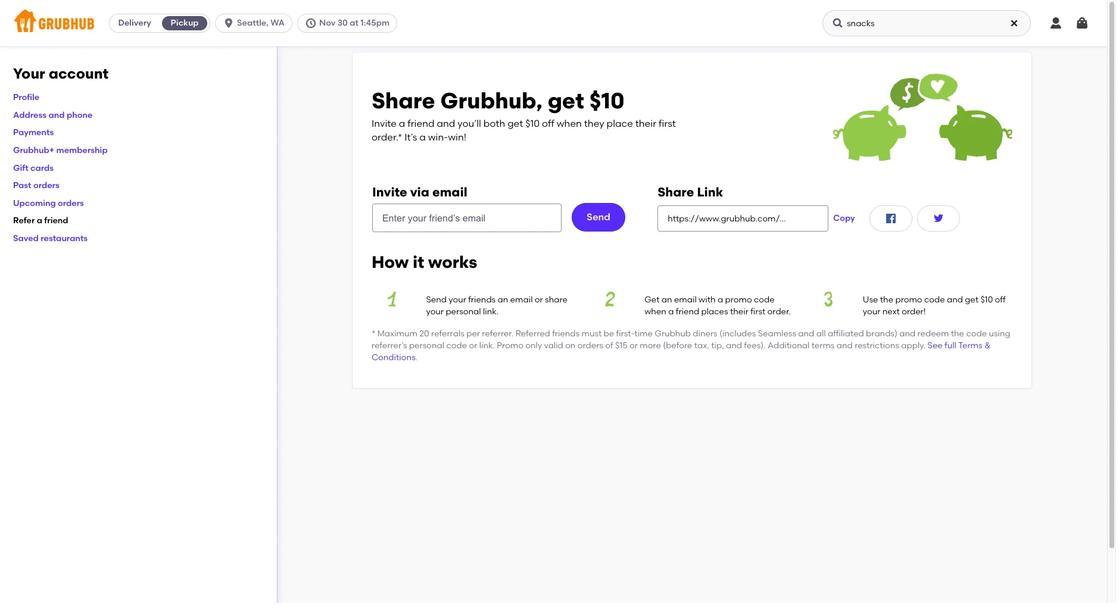 Task type: vqa. For each thing, say whether or not it's contained in the screenshot.
STRAWBERRIES
no



Task type: describe. For each thing, give the bounding box(es) containing it.
20
[[420, 329, 429, 339]]

time
[[635, 329, 653, 339]]

use the promo code and get $10 off your next order!
[[863, 295, 1006, 317]]

main navigation navigation
[[0, 0, 1108, 46]]

&
[[985, 341, 991, 351]]

step 2 image
[[590, 292, 631, 307]]

upcoming orders
[[13, 198, 84, 208]]

friend inside the share grubhub, get $10 invite a friend and you'll both get $10 off when they place their first order.* it's a win-win!
[[408, 118, 435, 129]]

delivery button
[[110, 14, 160, 33]]

friend inside get an email with a promo code when a friend places their first order.
[[676, 307, 700, 317]]

orders for upcoming orders
[[58, 198, 84, 208]]

membership
[[56, 145, 108, 156]]

fees).
[[744, 341, 766, 351]]

nov 30 at 1:45pm
[[319, 18, 390, 28]]

valid
[[544, 341, 564, 351]]

use
[[863, 295, 879, 305]]

order.*
[[372, 131, 402, 143]]

and left phone
[[49, 110, 65, 120]]

30
[[338, 18, 348, 28]]

a right "it's"
[[420, 131, 426, 143]]

saved restaurants
[[13, 234, 88, 244]]

address and phone link
[[13, 110, 93, 120]]

gift cards
[[13, 163, 54, 173]]

gift
[[13, 163, 28, 173]]

their inside get an email with a promo code when a friend places their first order.
[[730, 307, 749, 317]]

send button
[[572, 203, 626, 232]]

conditions
[[372, 353, 416, 363]]

get an email with a promo code when a friend places their first order.
[[645, 295, 791, 317]]

it's
[[405, 131, 417, 143]]

refer a friend
[[13, 216, 68, 226]]

your
[[13, 65, 45, 82]]

link
[[697, 185, 724, 200]]

0 horizontal spatial or
[[469, 341, 477, 351]]

must
[[582, 329, 602, 339]]

code down referrals
[[447, 341, 467, 351]]

invite via email
[[372, 185, 468, 200]]

grubhub,
[[441, 88, 543, 114]]

both
[[484, 118, 505, 129]]

seattle, wa
[[237, 18, 285, 28]]

see
[[928, 341, 943, 351]]

full
[[945, 341, 957, 351]]

seattle, wa button
[[215, 14, 297, 33]]

or inside send your friends an email or share your personal link.
[[535, 295, 543, 305]]

upcoming orders link
[[13, 198, 84, 208]]

(includes
[[720, 329, 756, 339]]

.
[[416, 353, 418, 363]]

email for get an email with a promo code when a friend places their first order.
[[674, 295, 697, 305]]

profile
[[13, 92, 39, 103]]

Search for food, convenience, alcohol... search field
[[823, 10, 1031, 36]]

all
[[817, 329, 826, 339]]

affiliated
[[828, 329, 864, 339]]

email inside send your friends an email or share your personal link.
[[510, 295, 533, 305]]

upcoming
[[13, 198, 56, 208]]

per
[[467, 329, 480, 339]]

2 horizontal spatial svg image
[[1076, 16, 1090, 30]]

1 vertical spatial $10
[[526, 118, 540, 129]]

more
[[640, 341, 661, 351]]

promo
[[497, 341, 524, 351]]

your account
[[13, 65, 109, 82]]

restrictions
[[855, 341, 900, 351]]

how
[[372, 252, 409, 272]]

orders inside * maximum 20 referrals per referrer. referred friends must be first-time grubhub diners (includes seamless and all affiliated brands) and redeem the code using referrer's personal code or link. promo only valid on orders of $15 or more (before tax, tip, and fees). additional terms and restrictions apply.
[[578, 341, 604, 351]]

link. inside send your friends an email or share your personal link.
[[483, 307, 499, 317]]

their inside the share grubhub, get $10 invite a friend and you'll both get $10 off when they place their first order.* it's a win-win!
[[636, 118, 657, 129]]

when inside the share grubhub, get $10 invite a friend and you'll both get $10 off when they place their first order.* it's a win-win!
[[557, 118, 582, 129]]

and down (includes
[[726, 341, 742, 351]]

address and phone
[[13, 110, 93, 120]]

and left all
[[799, 329, 815, 339]]

restaurants
[[41, 234, 88, 244]]

terms
[[812, 341, 835, 351]]

$10 inside "use the promo code and get $10 off your next order!"
[[981, 295, 993, 305]]

pickup
[[171, 18, 199, 28]]

referrer's
[[372, 341, 407, 351]]

nov
[[319, 18, 336, 28]]

first inside get an email with a promo code when a friend places their first order.
[[751, 307, 766, 317]]

with
[[699, 295, 716, 305]]

get
[[645, 295, 660, 305]]

seattle,
[[237, 18, 269, 28]]

terms
[[959, 341, 983, 351]]

of
[[606, 341, 614, 351]]

using
[[989, 329, 1011, 339]]

seamless
[[758, 329, 797, 339]]

you'll
[[458, 118, 481, 129]]

on
[[566, 341, 576, 351]]

a right refer
[[37, 216, 42, 226]]

apply.
[[902, 341, 926, 351]]

refer
[[13, 216, 35, 226]]

1:45pm
[[361, 18, 390, 28]]

tax,
[[695, 341, 710, 351]]

personal inside send your friends an email or share your personal link.
[[446, 307, 481, 317]]

the inside * maximum 20 referrals per referrer. referred friends must be first-time grubhub diners (includes seamless and all affiliated brands) and redeem the code using referrer's personal code or link. promo only valid on orders of $15 or more (before tax, tip, and fees). additional terms and restrictions apply.
[[951, 329, 965, 339]]

the inside "use the promo code and get $10 off your next order!"
[[881, 295, 894, 305]]

grubhub+ membership link
[[13, 145, 108, 156]]

past orders
[[13, 181, 59, 191]]

see full terms & conditions
[[372, 341, 991, 363]]

tip,
[[712, 341, 724, 351]]

refer a friend link
[[13, 216, 68, 226]]

maximum
[[378, 329, 418, 339]]

*
[[372, 329, 376, 339]]

order!
[[902, 307, 926, 317]]

via
[[410, 185, 430, 200]]

step 3 image
[[809, 292, 849, 307]]



Task type: locate. For each thing, give the bounding box(es) containing it.
next
[[883, 307, 900, 317]]

payments
[[13, 128, 54, 138]]

additional
[[768, 341, 810, 351]]

nov 30 at 1:45pm button
[[297, 14, 402, 33]]

1 horizontal spatial friend
[[408, 118, 435, 129]]

svg image inside seattle, wa button
[[223, 17, 235, 29]]

friend up saved restaurants
[[44, 216, 68, 226]]

the up full
[[951, 329, 965, 339]]

2 promo from the left
[[896, 295, 923, 305]]

$10 up place
[[590, 88, 625, 114]]

share inside the share grubhub, get $10 invite a friend and you'll both get $10 off when they place their first order.* it's a win-win!
[[372, 88, 435, 114]]

see full terms & conditions link
[[372, 341, 991, 363]]

email right via
[[433, 185, 468, 200]]

friends inside send your friends an email or share your personal link.
[[468, 295, 496, 305]]

0 vertical spatial their
[[636, 118, 657, 129]]

(before
[[663, 341, 693, 351]]

promo up places
[[725, 295, 752, 305]]

0 horizontal spatial personal
[[409, 341, 445, 351]]

saved restaurants link
[[13, 234, 88, 244]]

promo inside get an email with a promo code when a friend places their first order.
[[725, 295, 752, 305]]

1 vertical spatial get
[[508, 118, 523, 129]]

promo up order!
[[896, 295, 923, 305]]

1 vertical spatial send
[[426, 295, 447, 305]]

1 horizontal spatial the
[[951, 329, 965, 339]]

1 horizontal spatial get
[[548, 88, 584, 114]]

share grubhub and save image
[[834, 72, 1013, 161]]

order.
[[768, 307, 791, 317]]

your up referrals
[[449, 295, 466, 305]]

0 vertical spatial share
[[372, 88, 435, 114]]

None text field
[[658, 206, 829, 232]]

1 vertical spatial friend
[[44, 216, 68, 226]]

send
[[587, 212, 611, 223], [426, 295, 447, 305]]

2 horizontal spatial friend
[[676, 307, 700, 317]]

profile link
[[13, 92, 39, 103]]

send inside send your friends an email or share your personal link.
[[426, 295, 447, 305]]

code up order!
[[925, 295, 945, 305]]

* maximum 20 referrals per referrer. referred friends must be first-time grubhub diners (includes seamless and all affiliated brands) and redeem the code using referrer's personal code or link. promo only valid on orders of $15 or more (before tax, tip, and fees). additional terms and restrictions apply.
[[372, 329, 1011, 351]]

personal down 20
[[409, 341, 445, 351]]

0 vertical spatial friends
[[468, 295, 496, 305]]

orders down must
[[578, 341, 604, 351]]

1 vertical spatial the
[[951, 329, 965, 339]]

the up next
[[881, 295, 894, 305]]

payments link
[[13, 128, 54, 138]]

2 horizontal spatial $10
[[981, 295, 993, 305]]

past orders link
[[13, 181, 59, 191]]

0 vertical spatial orders
[[33, 181, 59, 191]]

code
[[754, 295, 775, 305], [925, 295, 945, 305], [967, 329, 987, 339], [447, 341, 467, 351]]

0 vertical spatial when
[[557, 118, 582, 129]]

1 horizontal spatial first
[[751, 307, 766, 317]]

share up "it's"
[[372, 88, 435, 114]]

1 horizontal spatial promo
[[896, 295, 923, 305]]

svg image
[[1076, 16, 1090, 30], [223, 17, 235, 29], [884, 212, 898, 226]]

and
[[49, 110, 65, 120], [437, 118, 456, 129], [947, 295, 963, 305], [799, 329, 815, 339], [900, 329, 916, 339], [726, 341, 742, 351], [837, 341, 853, 351]]

redeem
[[918, 329, 949, 339]]

copy button
[[829, 206, 860, 232]]

email left share
[[510, 295, 533, 305]]

orders up refer a friend on the left top of page
[[58, 198, 84, 208]]

win!
[[448, 131, 467, 143]]

1 horizontal spatial or
[[535, 295, 543, 305]]

0 horizontal spatial friends
[[468, 295, 496, 305]]

get
[[548, 88, 584, 114], [508, 118, 523, 129], [965, 295, 979, 305]]

at
[[350, 18, 359, 28]]

0 horizontal spatial when
[[557, 118, 582, 129]]

1 horizontal spatial send
[[587, 212, 611, 223]]

share for grubhub,
[[372, 88, 435, 114]]

get up terms in the right bottom of the page
[[965, 295, 979, 305]]

a
[[399, 118, 405, 129], [420, 131, 426, 143], [37, 216, 42, 226], [718, 295, 723, 305], [669, 307, 674, 317]]

personal up per
[[446, 307, 481, 317]]

personal
[[446, 307, 481, 317], [409, 341, 445, 351]]

code inside "use the promo code and get $10 off your next order!"
[[925, 295, 945, 305]]

invite up order.*
[[372, 118, 397, 129]]

2 vertical spatial orders
[[578, 341, 604, 351]]

invite
[[372, 118, 397, 129], [372, 185, 407, 200]]

$10 right the both
[[526, 118, 540, 129]]

code up order. at the right bottom of the page
[[754, 295, 775, 305]]

their up (includes
[[730, 307, 749, 317]]

your down 'use'
[[863, 307, 881, 317]]

off inside "use the promo code and get $10 off your next order!"
[[995, 295, 1006, 305]]

and up the redeem
[[947, 295, 963, 305]]

promo inside "use the promo code and get $10 off your next order!"
[[896, 295, 923, 305]]

it
[[413, 252, 424, 272]]

get right the both
[[508, 118, 523, 129]]

your inside "use the promo code and get $10 off your next order!"
[[863, 307, 881, 317]]

1 horizontal spatial when
[[645, 307, 667, 317]]

when inside get an email with a promo code when a friend places their first order.
[[645, 307, 667, 317]]

delivery
[[118, 18, 151, 28]]

or left share
[[535, 295, 543, 305]]

1 vertical spatial first
[[751, 307, 766, 317]]

friends up per
[[468, 295, 496, 305]]

0 vertical spatial off
[[542, 118, 555, 129]]

0 horizontal spatial an
[[498, 295, 508, 305]]

an right get
[[662, 295, 672, 305]]

1 an from the left
[[498, 295, 508, 305]]

diners
[[693, 329, 718, 339]]

orders for past orders
[[33, 181, 59, 191]]

only
[[526, 341, 542, 351]]

1 vertical spatial share
[[658, 185, 694, 200]]

0 horizontal spatial friend
[[44, 216, 68, 226]]

1 promo from the left
[[725, 295, 752, 305]]

first-
[[616, 329, 635, 339]]

0 horizontal spatial get
[[508, 118, 523, 129]]

1 horizontal spatial email
[[510, 295, 533, 305]]

send your friends an email or share your personal link.
[[426, 295, 568, 317]]

1 vertical spatial off
[[995, 295, 1006, 305]]

1 vertical spatial orders
[[58, 198, 84, 208]]

win-
[[428, 131, 448, 143]]

email for invite via email
[[433, 185, 468, 200]]

2 horizontal spatial email
[[674, 295, 697, 305]]

1 horizontal spatial an
[[662, 295, 672, 305]]

0 vertical spatial friend
[[408, 118, 435, 129]]

2 horizontal spatial get
[[965, 295, 979, 305]]

and up "win-"
[[437, 118, 456, 129]]

a right "with"
[[718, 295, 723, 305]]

grubhub
[[655, 329, 691, 339]]

0 vertical spatial send
[[587, 212, 611, 223]]

0 horizontal spatial your
[[426, 307, 444, 317]]

a up "grubhub"
[[669, 307, 674, 317]]

grubhub+ membership
[[13, 145, 108, 156]]

cards
[[30, 163, 54, 173]]

2 an from the left
[[662, 295, 672, 305]]

1 horizontal spatial friends
[[552, 329, 580, 339]]

share left link
[[658, 185, 694, 200]]

1 horizontal spatial share
[[658, 185, 694, 200]]

0 vertical spatial invite
[[372, 118, 397, 129]]

their
[[636, 118, 657, 129], [730, 307, 749, 317]]

wa
[[271, 18, 285, 28]]

an inside get an email with a promo code when a friend places their first order.
[[662, 295, 672, 305]]

$10 up using
[[981, 295, 993, 305]]

2 vertical spatial friend
[[676, 307, 700, 317]]

1 horizontal spatial svg image
[[884, 212, 898, 226]]

an up referrer.
[[498, 295, 508, 305]]

0 vertical spatial get
[[548, 88, 584, 114]]

when left 'they'
[[557, 118, 582, 129]]

an inside send your friends an email or share your personal link.
[[498, 295, 508, 305]]

1 vertical spatial link.
[[479, 341, 495, 351]]

svg image
[[1049, 16, 1064, 30], [305, 17, 317, 29], [832, 17, 844, 29], [1010, 18, 1020, 28], [932, 212, 946, 226]]

off inside the share grubhub, get $10 invite a friend and you'll both get $10 off when they place their first order.* it's a win-win!
[[542, 118, 555, 129]]

friends up on
[[552, 329, 580, 339]]

referrer.
[[482, 329, 514, 339]]

brands)
[[866, 329, 898, 339]]

when down get
[[645, 307, 667, 317]]

personal inside * maximum 20 referrals per referrer. referred friends must be first-time grubhub diners (includes seamless and all affiliated brands) and redeem the code using referrer's personal code or link. promo only valid on orders of $15 or more (before tax, tip, and fees). additional terms and restrictions apply.
[[409, 341, 445, 351]]

first right place
[[659, 118, 676, 129]]

0 vertical spatial $10
[[590, 88, 625, 114]]

1 horizontal spatial their
[[730, 307, 749, 317]]

step 1 image
[[372, 292, 412, 307]]

and inside the share grubhub, get $10 invite a friend and you'll both get $10 off when they place their first order.* it's a win-win!
[[437, 118, 456, 129]]

link. down referrer.
[[479, 341, 495, 351]]

phone
[[67, 110, 93, 120]]

svg image inside nov 30 at 1:45pm button
[[305, 17, 317, 29]]

$15
[[616, 341, 628, 351]]

grubhub+
[[13, 145, 54, 156]]

and down affiliated
[[837, 341, 853, 351]]

link. up referrer.
[[483, 307, 499, 317]]

share for link
[[658, 185, 694, 200]]

past
[[13, 181, 31, 191]]

share grubhub, get $10 invite a friend and you'll both get $10 off when they place their first order.* it's a win-win!
[[372, 88, 676, 143]]

0 horizontal spatial email
[[433, 185, 468, 200]]

they
[[584, 118, 605, 129]]

Enter your friend's email email field
[[372, 204, 562, 233]]

place
[[607, 118, 633, 129]]

send for send your friends an email or share your personal link.
[[426, 295, 447, 305]]

orders
[[33, 181, 59, 191], [58, 198, 84, 208], [578, 341, 604, 351]]

share
[[545, 295, 568, 305]]

2 horizontal spatial your
[[863, 307, 881, 317]]

1 vertical spatial personal
[[409, 341, 445, 351]]

0 horizontal spatial the
[[881, 295, 894, 305]]

2 vertical spatial $10
[[981, 295, 993, 305]]

0 vertical spatial link.
[[483, 307, 499, 317]]

invite inside the share grubhub, get $10 invite a friend and you'll both get $10 off when they place their first order.* it's a win-win!
[[372, 118, 397, 129]]

1 vertical spatial when
[[645, 307, 667, 317]]

get up 'they'
[[548, 88, 584, 114]]

a up "it's"
[[399, 118, 405, 129]]

code inside get an email with a promo code when a friend places their first order.
[[754, 295, 775, 305]]

1 horizontal spatial personal
[[446, 307, 481, 317]]

or right $15
[[630, 341, 638, 351]]

1 vertical spatial their
[[730, 307, 749, 317]]

an
[[498, 295, 508, 305], [662, 295, 672, 305]]

and up apply.
[[900, 329, 916, 339]]

copy
[[834, 213, 855, 224]]

2 vertical spatial get
[[965, 295, 979, 305]]

first inside the share grubhub, get $10 invite a friend and you'll both get $10 off when they place their first order.* it's a win-win!
[[659, 118, 676, 129]]

friend up "it's"
[[408, 118, 435, 129]]

send for send
[[587, 212, 611, 223]]

email inside get an email with a promo code when a friend places their first order.
[[674, 295, 697, 305]]

1 horizontal spatial $10
[[590, 88, 625, 114]]

first
[[659, 118, 676, 129], [751, 307, 766, 317]]

0 horizontal spatial first
[[659, 118, 676, 129]]

friend down "with"
[[676, 307, 700, 317]]

0 vertical spatial personal
[[446, 307, 481, 317]]

2 horizontal spatial or
[[630, 341, 638, 351]]

or down per
[[469, 341, 477, 351]]

pickup button
[[160, 14, 210, 33]]

your up 20
[[426, 307, 444, 317]]

0 horizontal spatial promo
[[725, 295, 752, 305]]

1 horizontal spatial off
[[995, 295, 1006, 305]]

friends inside * maximum 20 referrals per referrer. referred friends must be first-time grubhub diners (includes seamless and all affiliated brands) and redeem the code using referrer's personal code or link. promo only valid on orders of $15 or more (before tax, tip, and fees). additional terms and restrictions apply.
[[552, 329, 580, 339]]

get inside "use the promo code and get $10 off your next order!"
[[965, 295, 979, 305]]

1 vertical spatial invite
[[372, 185, 407, 200]]

1 vertical spatial friends
[[552, 329, 580, 339]]

send inside button
[[587, 212, 611, 223]]

referrals
[[431, 329, 465, 339]]

$10
[[590, 88, 625, 114], [526, 118, 540, 129], [981, 295, 993, 305]]

off left 'they'
[[542, 118, 555, 129]]

link.
[[483, 307, 499, 317], [479, 341, 495, 351]]

0 horizontal spatial svg image
[[223, 17, 235, 29]]

0 horizontal spatial off
[[542, 118, 555, 129]]

works
[[428, 252, 477, 272]]

and inside "use the promo code and get $10 off your next order!"
[[947, 295, 963, 305]]

0 horizontal spatial send
[[426, 295, 447, 305]]

first left order. at the right bottom of the page
[[751, 307, 766, 317]]

orders up upcoming orders link
[[33, 181, 59, 191]]

code up terms in the right bottom of the page
[[967, 329, 987, 339]]

email left "with"
[[674, 295, 697, 305]]

0 horizontal spatial their
[[636, 118, 657, 129]]

0 vertical spatial first
[[659, 118, 676, 129]]

0 vertical spatial the
[[881, 295, 894, 305]]

invite left via
[[372, 185, 407, 200]]

link. inside * maximum 20 referrals per referrer. referred friends must be first-time grubhub diners (includes seamless and all affiliated brands) and redeem the code using referrer's personal code or link. promo only valid on orders of $15 or more (before tax, tip, and fees). additional terms and restrictions apply.
[[479, 341, 495, 351]]

share link
[[658, 185, 724, 200]]

0 horizontal spatial share
[[372, 88, 435, 114]]

or
[[535, 295, 543, 305], [469, 341, 477, 351], [630, 341, 638, 351]]

off
[[542, 118, 555, 129], [995, 295, 1006, 305]]

their right place
[[636, 118, 657, 129]]

off up using
[[995, 295, 1006, 305]]

1 horizontal spatial your
[[449, 295, 466, 305]]

address
[[13, 110, 47, 120]]

0 horizontal spatial $10
[[526, 118, 540, 129]]



